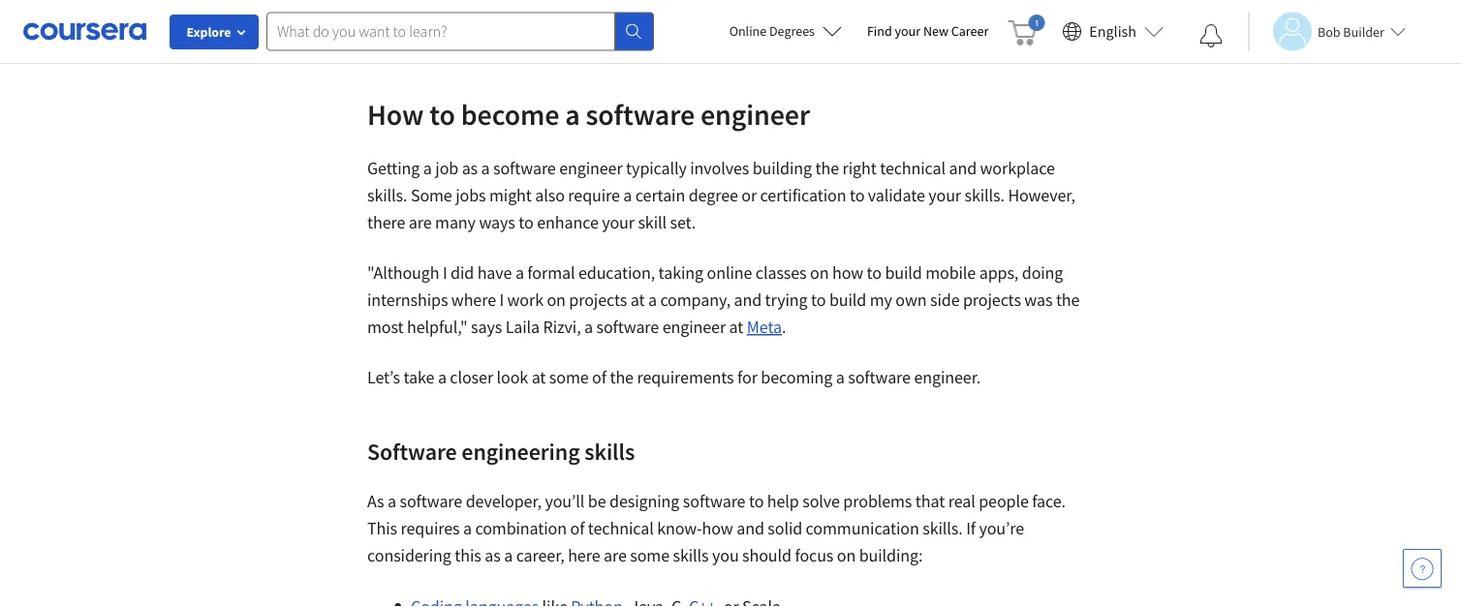 Task type: describe. For each thing, give the bounding box(es) containing it.
taking
[[659, 262, 704, 284]]

software up typically
[[586, 96, 695, 132]]

0 horizontal spatial some
[[549, 367, 589, 389]]

involves
[[690, 158, 750, 179]]

or
[[742, 185, 757, 206]]

1 vertical spatial at
[[730, 316, 744, 338]]

many
[[435, 212, 476, 234]]

building
[[753, 158, 812, 179]]

degree
[[689, 185, 738, 206]]

work
[[508, 289, 544, 311]]

career
[[952, 22, 989, 40]]

here
[[568, 545, 601, 567]]

this
[[455, 545, 482, 567]]

focus
[[795, 545, 834, 567]]

take
[[404, 367, 435, 389]]

might
[[490, 185, 532, 206]]

typically
[[626, 158, 687, 179]]

0 horizontal spatial on
[[547, 289, 566, 311]]

degrees
[[770, 22, 815, 40]]

and inside getting a job as a software engineer typically involves building the right technical and workplace skills. some jobs might also require a certain degree or certification to validate your skills. however, there are many ways to enhance your skill set.
[[949, 158, 977, 179]]

online
[[707, 262, 753, 284]]

to down right
[[850, 185, 865, 206]]

english button
[[1055, 0, 1172, 63]]

getting
[[367, 158, 420, 179]]

a up jobs
[[481, 158, 490, 179]]

did
[[451, 262, 474, 284]]

skill
[[638, 212, 667, 234]]

online degrees button
[[714, 10, 858, 52]]

a left 'job'
[[423, 158, 432, 179]]

help
[[768, 491, 799, 513]]

there
[[367, 212, 405, 234]]

rizvi,
[[543, 316, 581, 338]]

software up requires
[[400, 491, 463, 513]]

apps,
[[980, 262, 1019, 284]]

classes
[[756, 262, 807, 284]]

0 vertical spatial engineer
[[701, 96, 810, 132]]

become
[[461, 96, 560, 132]]

bob builder button
[[1249, 12, 1406, 51]]

0 horizontal spatial at
[[532, 367, 546, 389]]

combination
[[475, 518, 567, 540]]

a right becoming
[[836, 367, 845, 389]]

know-
[[657, 518, 702, 540]]

and inside as a software developer, you'll be designing software to help solve problems that real people face. this requires a combination of technical know-how and solid communication skills. if you're considering this as a career, here are some skills you should focus on building:
[[737, 518, 765, 540]]

find your new career link
[[858, 19, 999, 44]]

a up this
[[463, 518, 472, 540]]

company,
[[661, 289, 731, 311]]

jobs
[[456, 185, 486, 206]]

if
[[967, 518, 976, 540]]

the inside getting a job as a software engineer typically involves building the right technical and workplace skills. some jobs might also require a certain degree or certification to validate your skills. however, there are many ways to enhance your skill set.
[[816, 158, 840, 179]]

to right trying
[[811, 289, 826, 311]]

let's
[[367, 367, 400, 389]]

as inside getting a job as a software engineer typically involves building the right technical and workplace skills. some jobs might also require a certain degree or certification to validate your skills. however, there are many ways to enhance your skill set.
[[462, 158, 478, 179]]

require
[[568, 185, 620, 206]]

developer,
[[466, 491, 542, 513]]

ways
[[479, 212, 515, 234]]

engineer inside getting a job as a software engineer typically involves building the right technical and workplace skills. some jobs might also require a certain degree or certification to validate your skills. however, there are many ways to enhance your skill set.
[[559, 158, 623, 179]]

helpful,"
[[407, 316, 468, 338]]

also
[[535, 185, 565, 206]]

and inside "although i did have a formal education, taking online classes on how to build mobile apps, doing internships where i work on projects at a company, and trying to build my own side projects was the most helpful," says laila rizvi, a software engineer at
[[734, 289, 762, 311]]

technical inside as a software developer, you'll be designing software to help solve problems that real people face. this requires a combination of technical know-how and solid communication skills. if you're considering this as a career, here are some skills you should focus on building:
[[588, 518, 654, 540]]

job
[[436, 158, 459, 179]]

"although
[[367, 262, 440, 284]]

building:
[[860, 545, 923, 567]]

1 horizontal spatial at
[[631, 289, 645, 311]]

are inside getting a job as a software engineer typically involves building the right technical and workplace skills. some jobs might also require a certain degree or certification to validate your skills. however, there are many ways to enhance your skill set.
[[409, 212, 432, 234]]

0 horizontal spatial the
[[610, 367, 634, 389]]

a left company,
[[648, 289, 657, 311]]

requires
[[401, 518, 460, 540]]

online
[[730, 22, 767, 40]]

as inside as a software developer, you'll be designing software to help solve problems that real people face. this requires a combination of technical know-how and solid communication skills. if you're considering this as a career, here are some skills you should focus on building:
[[485, 545, 501, 567]]

for
[[738, 367, 758, 389]]

1 horizontal spatial on
[[810, 262, 829, 284]]

enhance
[[537, 212, 599, 234]]

certification
[[761, 185, 847, 206]]

a right rizvi, at left
[[585, 316, 593, 338]]

right
[[843, 158, 877, 179]]

software left engineer.
[[848, 367, 911, 389]]

online degrees
[[730, 22, 815, 40]]

to inside as a software developer, you'll be designing software to help solve problems that real people face. this requires a combination of technical know-how and solid communication skills. if you're considering this as a career, here are some skills you should focus on building:
[[749, 491, 764, 513]]

a right "become"
[[565, 96, 580, 132]]

some inside as a software developer, you'll be designing software to help solve problems that real people face. this requires a combination of technical know-how and solid communication skills. if you're considering this as a career, here are some skills you should focus on building:
[[630, 545, 670, 567]]

0 horizontal spatial i
[[443, 262, 447, 284]]

doing
[[1022, 262, 1064, 284]]

workplace
[[981, 158, 1056, 179]]

becoming
[[761, 367, 833, 389]]

internships
[[367, 289, 448, 311]]

to up 'my'
[[867, 262, 882, 284]]

that
[[916, 491, 945, 513]]

trying
[[765, 289, 808, 311]]

getting a job as a software engineer typically involves building the right technical and workplace skills. some jobs might also require a certain degree or certification to validate your skills. however, there are many ways to enhance your skill set.
[[367, 158, 1076, 234]]

as
[[367, 491, 384, 513]]

to right how
[[430, 96, 455, 132]]

says
[[471, 316, 502, 338]]

how to become a software engineer
[[367, 96, 816, 132]]

your inside find your new career link
[[895, 22, 921, 40]]

own
[[896, 289, 927, 311]]

career,
[[516, 545, 565, 567]]

mobile
[[926, 262, 976, 284]]

communication
[[806, 518, 920, 540]]

side
[[931, 289, 960, 311]]

software inside "although i did have a formal education, taking online classes on how to build mobile apps, doing internships where i work on projects at a company, and trying to build my own side projects was the most helpful," says laila rizvi, a software engineer at
[[597, 316, 659, 338]]

software up know-
[[683, 491, 746, 513]]

a right as
[[388, 491, 396, 513]]

engineer.
[[914, 367, 981, 389]]

should
[[743, 545, 792, 567]]



Task type: vqa. For each thing, say whether or not it's contained in the screenshot.
Professional Certificate
no



Task type: locate. For each thing, give the bounding box(es) containing it.
technical inside getting a job as a software engineer typically involves building the right technical and workplace skills. some jobs might also require a certain degree or certification to validate your skills. however, there are many ways to enhance your skill set.
[[880, 158, 946, 179]]

designing
[[610, 491, 680, 513]]

problems
[[844, 491, 912, 513]]

bob
[[1318, 23, 1341, 40]]

on down communication
[[837, 545, 856, 567]]

1 vertical spatial skills
[[673, 545, 709, 567]]

how right classes
[[833, 262, 864, 284]]

set.
[[670, 212, 696, 234]]

engineering
[[462, 437, 580, 466]]

to left help
[[749, 491, 764, 513]]

of left requirements
[[592, 367, 607, 389]]

1 vertical spatial are
[[604, 545, 627, 567]]

to right the ways
[[519, 212, 534, 234]]

look
[[497, 367, 528, 389]]

skills. up there
[[367, 185, 408, 206]]

education,
[[579, 262, 655, 284]]

the left requirements
[[610, 367, 634, 389]]

a right have
[[516, 262, 524, 284]]

1 horizontal spatial some
[[630, 545, 670, 567]]

1 horizontal spatial skills
[[673, 545, 709, 567]]

2 horizontal spatial skills.
[[965, 185, 1005, 206]]

engineer inside "although i did have a formal education, taking online classes on how to build mobile apps, doing internships where i work on projects at a company, and trying to build my own side projects was the most helpful," says laila rizvi, a software engineer at
[[663, 316, 726, 338]]

0 vertical spatial skills
[[585, 437, 635, 466]]

requirements
[[637, 367, 734, 389]]

show notifications image
[[1200, 24, 1223, 47]]

skills. down workplace
[[965, 185, 1005, 206]]

1 horizontal spatial projects
[[964, 289, 1022, 311]]

2 projects from the left
[[964, 289, 1022, 311]]

0 vertical spatial as
[[462, 158, 478, 179]]

1 vertical spatial and
[[734, 289, 762, 311]]

on down "formal"
[[547, 289, 566, 311]]

0 vertical spatial your
[[895, 22, 921, 40]]

skills inside as a software developer, you'll be designing software to help solve problems that real people face. this requires a combination of technical know-how and solid communication skills. if you're considering this as a career, here are some skills you should focus on building:
[[673, 545, 709, 567]]

find your new career
[[868, 22, 989, 40]]

of up here
[[570, 518, 585, 540]]

some down know-
[[630, 545, 670, 567]]

2 vertical spatial engineer
[[663, 316, 726, 338]]

solid
[[768, 518, 803, 540]]

you're
[[979, 518, 1025, 540]]

engineer
[[701, 96, 810, 132], [559, 158, 623, 179], [663, 316, 726, 338]]

0 horizontal spatial are
[[409, 212, 432, 234]]

1 horizontal spatial of
[[592, 367, 607, 389]]

engineer down company,
[[663, 316, 726, 338]]

2 vertical spatial and
[[737, 518, 765, 540]]

people
[[979, 491, 1029, 513]]

software up might
[[493, 158, 556, 179]]

a left certain
[[624, 185, 632, 206]]

solve
[[803, 491, 840, 513]]

projects down "education,"
[[569, 289, 627, 311]]

1 vertical spatial your
[[929, 185, 962, 206]]

technical up 'validate'
[[880, 158, 946, 179]]

some
[[411, 185, 452, 206]]

software down "education,"
[[597, 316, 659, 338]]

a down combination at the left bottom
[[504, 545, 513, 567]]

0 vertical spatial the
[[816, 158, 840, 179]]

where
[[452, 289, 496, 311]]

technical
[[880, 158, 946, 179], [588, 518, 654, 540]]

2 horizontal spatial on
[[837, 545, 856, 567]]

software engineering skills
[[367, 437, 635, 466]]

None search field
[[267, 12, 654, 51]]

software
[[586, 96, 695, 132], [493, 158, 556, 179], [597, 316, 659, 338], [848, 367, 911, 389], [400, 491, 463, 513], [683, 491, 746, 513]]

as a software developer, you'll be designing software to help solve problems that real people face. this requires a combination of technical know-how and solid communication skills. if you're considering this as a career, here are some skills you should focus on building:
[[367, 491, 1066, 567]]

"although i did have a formal education, taking online classes on how to build mobile apps, doing internships where i work on projects at a company, and trying to build my own side projects was the most helpful," says laila rizvi, a software engineer at
[[367, 262, 1080, 338]]

1 horizontal spatial the
[[816, 158, 840, 179]]

how up the you
[[702, 518, 734, 540]]

help center image
[[1411, 557, 1435, 581]]

engineer up building on the right of the page
[[701, 96, 810, 132]]

1 projects from the left
[[569, 289, 627, 311]]

2 horizontal spatial your
[[929, 185, 962, 206]]

1 vertical spatial of
[[570, 518, 585, 540]]

find
[[868, 22, 893, 40]]

engineer up require
[[559, 158, 623, 179]]

1 vertical spatial as
[[485, 545, 501, 567]]

closer
[[450, 367, 493, 389]]

meta .
[[747, 316, 787, 338]]

bob builder
[[1318, 23, 1385, 40]]

1 vertical spatial technical
[[588, 518, 654, 540]]

skills
[[585, 437, 635, 466], [673, 545, 709, 567]]

0 horizontal spatial how
[[702, 518, 734, 540]]

1 vertical spatial i
[[500, 289, 504, 311]]

0 horizontal spatial build
[[830, 289, 867, 311]]

1 horizontal spatial skills.
[[923, 518, 963, 540]]

builder
[[1344, 23, 1385, 40]]

how
[[367, 96, 424, 132]]

laila
[[506, 316, 540, 338]]

1 horizontal spatial build
[[885, 262, 923, 284]]

0 horizontal spatial as
[[462, 158, 478, 179]]

are
[[409, 212, 432, 234], [604, 545, 627, 567]]

1 vertical spatial some
[[630, 545, 670, 567]]

0 horizontal spatial skills
[[585, 437, 635, 466]]

explore
[[187, 23, 231, 41]]

are down some at the left top
[[409, 212, 432, 234]]

0 vertical spatial some
[[549, 367, 589, 389]]

validate
[[868, 185, 926, 206]]

1 horizontal spatial i
[[500, 289, 504, 311]]

on right classes
[[810, 262, 829, 284]]

0 vertical spatial technical
[[880, 158, 946, 179]]

to
[[430, 96, 455, 132], [850, 185, 865, 206], [519, 212, 534, 234], [867, 262, 882, 284], [811, 289, 826, 311], [749, 491, 764, 513]]

0 vertical spatial how
[[833, 262, 864, 284]]

0 horizontal spatial technical
[[588, 518, 654, 540]]

projects
[[569, 289, 627, 311], [964, 289, 1022, 311]]

english
[[1090, 22, 1137, 41]]

2 vertical spatial at
[[532, 367, 546, 389]]

however,
[[1009, 185, 1076, 206]]

the
[[816, 158, 840, 179], [1056, 289, 1080, 311], [610, 367, 634, 389]]

as right 'job'
[[462, 158, 478, 179]]

was
[[1025, 289, 1053, 311]]

0 horizontal spatial skills.
[[367, 185, 408, 206]]

as right this
[[485, 545, 501, 567]]

build up own
[[885, 262, 923, 284]]

the right was
[[1056, 289, 1080, 311]]

1 horizontal spatial how
[[833, 262, 864, 284]]

0 vertical spatial are
[[409, 212, 432, 234]]

and up meta
[[734, 289, 762, 311]]

.
[[782, 316, 787, 338]]

on inside as a software developer, you'll be designing software to help solve problems that real people face. this requires a combination of technical know-how and solid communication skills. if you're considering this as a career, here are some skills you should focus on building:
[[837, 545, 856, 567]]

most
[[367, 316, 404, 338]]

at down "education,"
[[631, 289, 645, 311]]

certain
[[636, 185, 686, 206]]

the left right
[[816, 158, 840, 179]]

of inside as a software developer, you'll be designing software to help solve problems that real people face. this requires a combination of technical know-how and solid communication skills. if you're considering this as a career, here are some skills you should focus on building:
[[570, 518, 585, 540]]

1 vertical spatial how
[[702, 518, 734, 540]]

face.
[[1033, 491, 1066, 513]]

0 horizontal spatial your
[[602, 212, 635, 234]]

are right here
[[604, 545, 627, 567]]

explore button
[[170, 15, 259, 49]]

skills. left if
[[923, 518, 963, 540]]

your
[[895, 22, 921, 40], [929, 185, 962, 206], [602, 212, 635, 234]]

skills up be
[[585, 437, 635, 466]]

2 horizontal spatial the
[[1056, 289, 1080, 311]]

considering
[[367, 545, 452, 567]]

2 vertical spatial the
[[610, 367, 634, 389]]

0 vertical spatial build
[[885, 262, 923, 284]]

skills. inside as a software developer, you'll be designing software to help solve problems that real people face. this requires a combination of technical know-how and solid communication skills. if you're considering this as a career, here are some skills you should focus on building:
[[923, 518, 963, 540]]

i left work
[[500, 289, 504, 311]]

at right look
[[532, 367, 546, 389]]

build left 'my'
[[830, 289, 867, 311]]

0 vertical spatial i
[[443, 262, 447, 284]]

1 horizontal spatial your
[[895, 22, 921, 40]]

my
[[870, 289, 893, 311]]

some down rizvi, at left
[[549, 367, 589, 389]]

skills.
[[367, 185, 408, 206], [965, 185, 1005, 206], [923, 518, 963, 540]]

build
[[885, 262, 923, 284], [830, 289, 867, 311]]

new
[[924, 22, 949, 40]]

projects down apps,
[[964, 289, 1022, 311]]

1 horizontal spatial technical
[[880, 158, 946, 179]]

0 vertical spatial and
[[949, 158, 977, 179]]

technical down 'designing'
[[588, 518, 654, 540]]

be
[[588, 491, 606, 513]]

0 horizontal spatial projects
[[569, 289, 627, 311]]

your left skill
[[602, 212, 635, 234]]

0 vertical spatial on
[[810, 262, 829, 284]]

0 vertical spatial at
[[631, 289, 645, 311]]

1 vertical spatial on
[[547, 289, 566, 311]]

your right find at the top of page
[[895, 22, 921, 40]]

1 horizontal spatial are
[[604, 545, 627, 567]]

this
[[367, 518, 397, 540]]

real
[[949, 491, 976, 513]]

the inside "although i did have a formal education, taking online classes on how to build mobile apps, doing internships where i work on projects at a company, and trying to build my own side projects was the most helpful," says laila rizvi, a software engineer at
[[1056, 289, 1080, 311]]

how inside as a software developer, you'll be designing software to help solve problems that real people face. this requires a combination of technical know-how and solid communication skills. if you're considering this as a career, here are some skills you should focus on building:
[[702, 518, 734, 540]]

on
[[810, 262, 829, 284], [547, 289, 566, 311], [837, 545, 856, 567]]

2 vertical spatial on
[[837, 545, 856, 567]]

some
[[549, 367, 589, 389], [630, 545, 670, 567]]

and up the should
[[737, 518, 765, 540]]

you'll
[[545, 491, 585, 513]]

you
[[712, 545, 739, 567]]

0 vertical spatial of
[[592, 367, 607, 389]]

meta
[[747, 316, 782, 338]]

skills down know-
[[673, 545, 709, 567]]

software inside getting a job as a software engineer typically involves building the right technical and workplace skills. some jobs might also require a certain degree or certification to validate your skills. however, there are many ways to enhance your skill set.
[[493, 158, 556, 179]]

are inside as a software developer, you'll be designing software to help solve problems that real people face. this requires a combination of technical know-how and solid communication skills. if you're considering this as a career, here are some skills you should focus on building:
[[604, 545, 627, 567]]

i left did
[[443, 262, 447, 284]]

and left workplace
[[949, 158, 977, 179]]

at
[[631, 289, 645, 311], [730, 316, 744, 338], [532, 367, 546, 389]]

your right 'validate'
[[929, 185, 962, 206]]

What do you want to learn? text field
[[267, 12, 616, 51]]

let's take a closer look at some of the requirements for becoming a software engineer.
[[367, 367, 981, 389]]

1 vertical spatial engineer
[[559, 158, 623, 179]]

1 vertical spatial build
[[830, 289, 867, 311]]

2 horizontal spatial at
[[730, 316, 744, 338]]

2 vertical spatial your
[[602, 212, 635, 234]]

a right take
[[438, 367, 447, 389]]

at left meta
[[730, 316, 744, 338]]

0 horizontal spatial of
[[570, 518, 585, 540]]

how inside "although i did have a formal education, taking online classes on how to build mobile apps, doing internships where i work on projects at a company, and trying to build my own side projects was the most helpful," says laila rizvi, a software engineer at
[[833, 262, 864, 284]]

a
[[565, 96, 580, 132], [423, 158, 432, 179], [481, 158, 490, 179], [624, 185, 632, 206], [516, 262, 524, 284], [648, 289, 657, 311], [585, 316, 593, 338], [438, 367, 447, 389], [836, 367, 845, 389], [388, 491, 396, 513], [463, 518, 472, 540], [504, 545, 513, 567]]

1 vertical spatial the
[[1056, 289, 1080, 311]]

1 horizontal spatial as
[[485, 545, 501, 567]]

shopping cart: 1 item image
[[1008, 15, 1045, 46]]

have
[[478, 262, 512, 284]]

coursera image
[[23, 16, 146, 47]]



